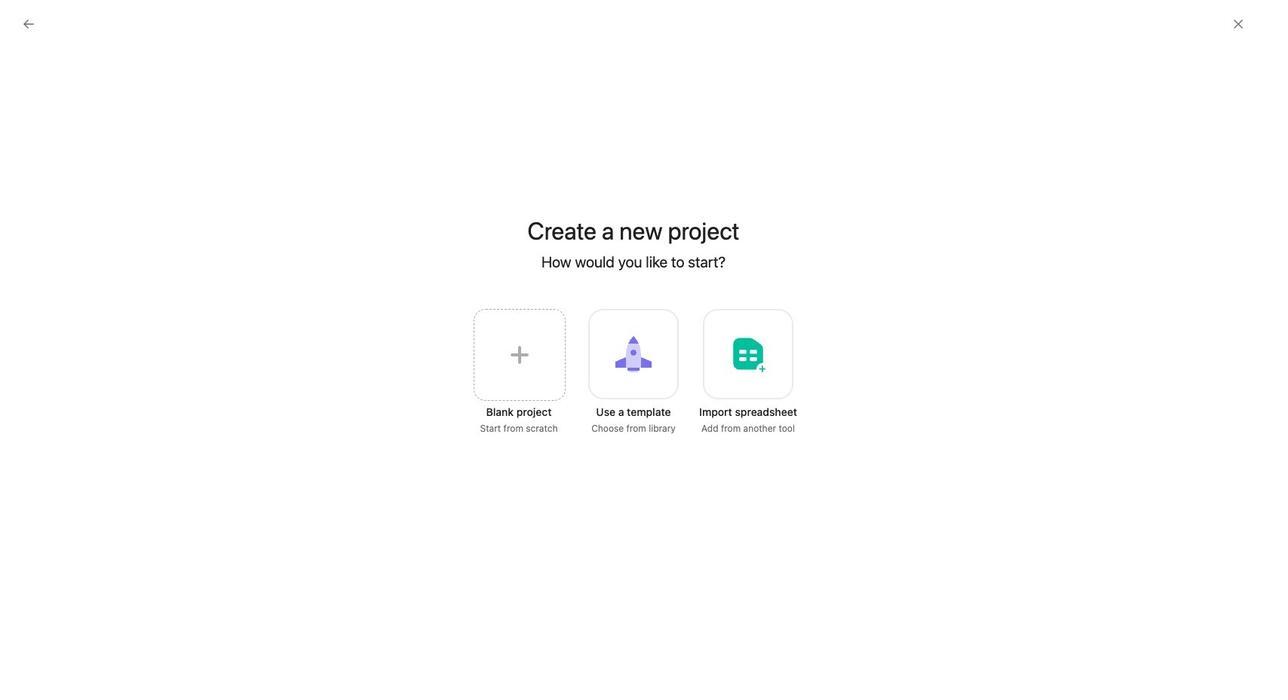 Task type: locate. For each thing, give the bounding box(es) containing it.
1 vertical spatial board image
[[759, 384, 777, 402]]

0 vertical spatial board image
[[759, 329, 777, 347]]

board image
[[759, 329, 777, 347], [759, 384, 777, 402]]

list item
[[750, 265, 787, 303], [267, 317, 713, 344], [267, 344, 713, 371], [267, 371, 713, 398], [267, 398, 713, 426], [267, 426, 713, 453]]



Task type: vqa. For each thing, say whether or not it's contained in the screenshot.
the Global element
no



Task type: describe. For each thing, give the bounding box(es) containing it.
close image
[[1233, 18, 1245, 30]]

go back image
[[23, 18, 35, 30]]

hide sidebar image
[[20, 12, 32, 24]]

1 board image from the top
[[759, 329, 777, 347]]

2 board image from the top
[[759, 384, 777, 402]]



